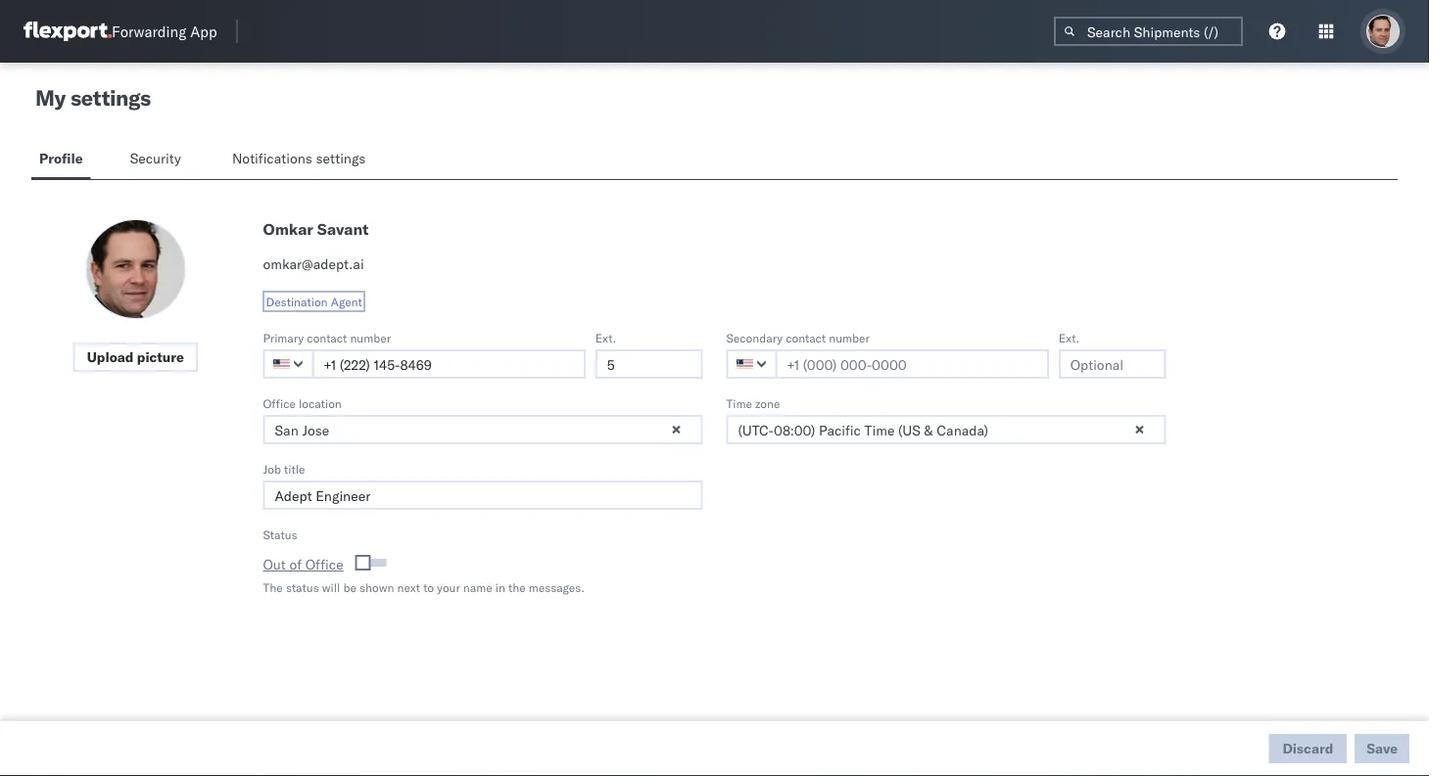 Task type: describe. For each thing, give the bounding box(es) containing it.
time zone
[[726, 396, 780, 411]]

status
[[286, 580, 319, 595]]

United States text field
[[263, 350, 314, 379]]

profile button
[[31, 141, 91, 179]]

omkar
[[263, 219, 313, 239]]

number for primary contact number
[[350, 331, 391, 345]]

San Jose text field
[[263, 415, 703, 445]]

contact for primary
[[307, 331, 347, 345]]

destination
[[266, 294, 328, 309]]

agent
[[331, 294, 362, 309]]

secondary
[[726, 331, 783, 345]]

upload picture button
[[73, 343, 198, 372]]

number for secondary contact number
[[829, 331, 870, 345]]

security
[[130, 150, 181, 167]]

forwarding app link
[[24, 22, 217, 41]]

0 vertical spatial office
[[263, 396, 296, 411]]

notifications settings
[[232, 150, 366, 167]]

time
[[726, 396, 752, 411]]

in
[[496, 580, 505, 595]]

1 horizontal spatial office
[[305, 556, 344, 574]]

forwarding app
[[112, 22, 217, 41]]

(UTC-08:00) Pacific Time (US & Canada) text field
[[726, 415, 1166, 445]]

next
[[397, 580, 420, 595]]

the
[[263, 580, 283, 595]]

+1 (000) 000-0000 telephone field
[[775, 350, 1049, 379]]

zone
[[755, 396, 780, 411]]

will
[[322, 580, 340, 595]]

app
[[190, 22, 217, 41]]

messages.
[[529, 580, 585, 595]]

settings for my settings
[[70, 84, 151, 111]]

name
[[463, 580, 492, 595]]

to
[[423, 580, 434, 595]]

picture
[[137, 349, 184, 366]]

Optional telephone field
[[1059, 350, 1166, 379]]

omkar savant
[[263, 219, 369, 239]]



Task type: vqa. For each thing, say whether or not it's contained in the screenshot.
1st number from left
yes



Task type: locate. For each thing, give the bounding box(es) containing it.
0 horizontal spatial number
[[350, 331, 391, 345]]

contact
[[307, 331, 347, 345], [786, 331, 826, 345]]

notifications settings button
[[224, 141, 382, 179]]

Job title text field
[[263, 481, 703, 510]]

your
[[437, 580, 460, 595]]

forwarding
[[112, 22, 186, 41]]

settings
[[70, 84, 151, 111], [316, 150, 366, 167]]

primary contact number
[[263, 331, 391, 345]]

out of office
[[263, 556, 344, 574]]

2 ext. from the left
[[1059, 331, 1080, 345]]

1 contact from the left
[[307, 331, 347, 345]]

0 horizontal spatial settings
[[70, 84, 151, 111]]

ext. up optional telephone field
[[595, 331, 616, 345]]

secondary contact number
[[726, 331, 870, 345]]

job
[[263, 462, 281, 477]]

1 horizontal spatial ext.
[[1059, 331, 1080, 345]]

of
[[289, 556, 302, 574]]

profile
[[39, 150, 83, 167]]

notifications
[[232, 150, 312, 167]]

destination agent
[[266, 294, 362, 309]]

flexport. image
[[24, 22, 112, 41]]

shown
[[360, 580, 394, 595]]

contact down destination agent
[[307, 331, 347, 345]]

ext. for primary contact number
[[595, 331, 616, 345]]

1 ext. from the left
[[595, 331, 616, 345]]

ext.
[[595, 331, 616, 345], [1059, 331, 1080, 345]]

settings right notifications
[[316, 150, 366, 167]]

0 horizontal spatial office
[[263, 396, 296, 411]]

upload picture
[[87, 349, 184, 366]]

contact right secondary
[[786, 331, 826, 345]]

my settings
[[35, 84, 151, 111]]

number
[[350, 331, 391, 345], [829, 331, 870, 345]]

+1 (000) 000-0000 telephone field
[[312, 350, 586, 379]]

ext. up optional phone field
[[1059, 331, 1080, 345]]

contact for secondary
[[786, 331, 826, 345]]

savant
[[317, 219, 369, 239]]

0 horizontal spatial contact
[[307, 331, 347, 345]]

primary
[[263, 331, 304, 345]]

omkar@adept.ai
[[263, 256, 364, 273]]

settings for notifications settings
[[316, 150, 366, 167]]

Search Shipments (/) text field
[[1054, 17, 1243, 46]]

status
[[263, 528, 297, 542]]

1 number from the left
[[350, 331, 391, 345]]

0 vertical spatial settings
[[70, 84, 151, 111]]

ext. for secondary contact number
[[1059, 331, 1080, 345]]

office location
[[263, 396, 342, 411]]

title
[[284, 462, 305, 477]]

Optional telephone field
[[595, 350, 703, 379]]

location
[[299, 396, 342, 411]]

0 horizontal spatial ext.
[[595, 331, 616, 345]]

None checkbox
[[359, 559, 386, 567]]

upload
[[87, 349, 134, 366]]

United States text field
[[726, 350, 777, 379]]

number up +1 (000) 000-0000 phone field
[[829, 331, 870, 345]]

the
[[508, 580, 526, 595]]

out
[[263, 556, 286, 574]]

the status will be shown next to your name in the messages.
[[263, 580, 585, 595]]

2 number from the left
[[829, 331, 870, 345]]

office
[[263, 396, 296, 411], [305, 556, 344, 574]]

2 contact from the left
[[786, 331, 826, 345]]

1 horizontal spatial settings
[[316, 150, 366, 167]]

office up will
[[305, 556, 344, 574]]

my
[[35, 84, 66, 111]]

settings right my
[[70, 84, 151, 111]]

number down agent
[[350, 331, 391, 345]]

job title
[[263, 462, 305, 477]]

security button
[[122, 141, 193, 179]]

1 vertical spatial office
[[305, 556, 344, 574]]

1 horizontal spatial number
[[829, 331, 870, 345]]

1 horizontal spatial contact
[[786, 331, 826, 345]]

1 vertical spatial settings
[[316, 150, 366, 167]]

office down united states text box
[[263, 396, 296, 411]]

settings inside "notifications settings" button
[[316, 150, 366, 167]]

be
[[343, 580, 357, 595]]



